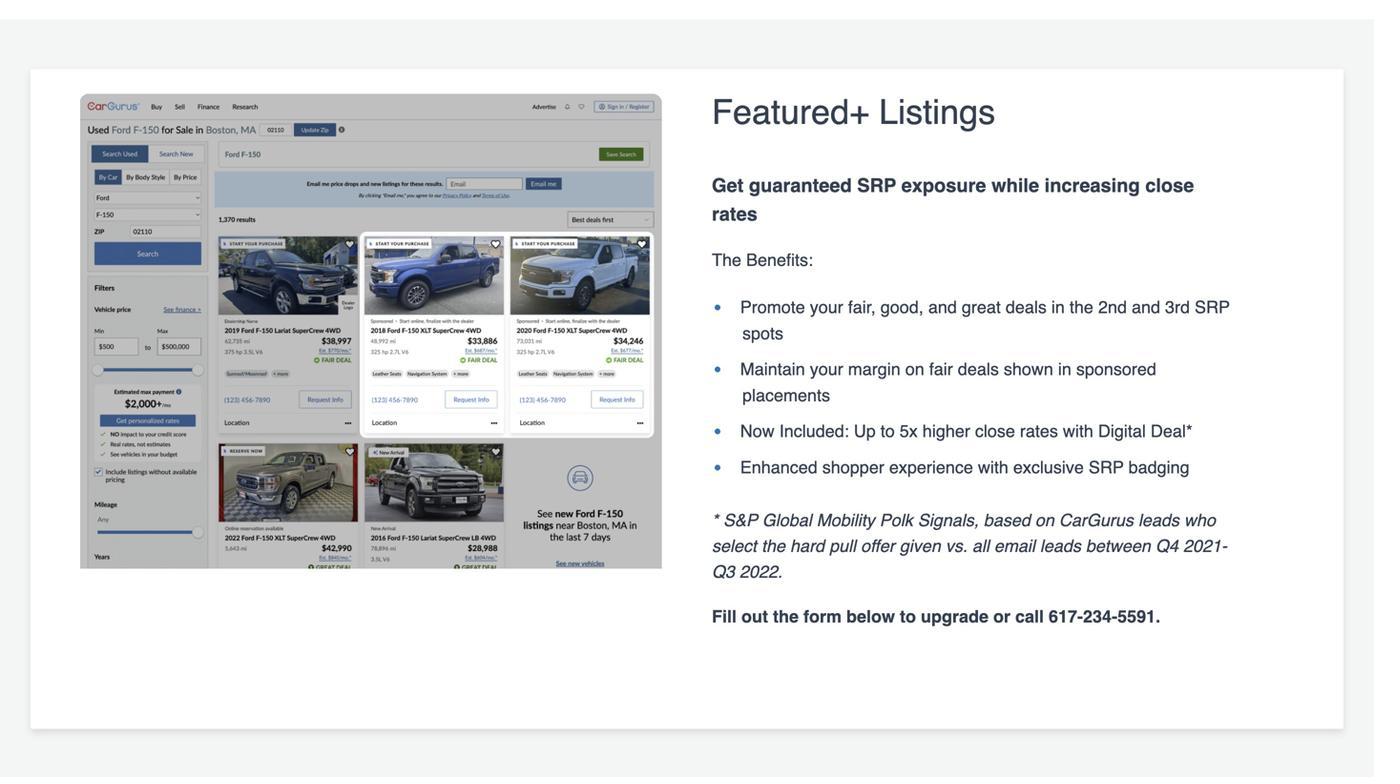 Task type: locate. For each thing, give the bounding box(es) containing it.
promote your fair, good, and great deals in the 2nd and 3rd srp spots
[[740, 298, 1230, 344]]

in right shown on the right
[[1059, 360, 1072, 380]]

to
[[881, 422, 895, 442], [900, 608, 916, 627]]

benefits:
[[747, 251, 813, 270]]

leads down cargurus
[[1040, 537, 1081, 557]]

cargurus
[[1059, 511, 1134, 531]]

upgrade
[[921, 608, 989, 627]]

form
[[804, 608, 842, 627]]

1 vertical spatial the
[[762, 537, 786, 557]]

0 vertical spatial your
[[810, 298, 844, 318]]

great
[[962, 298, 1001, 318]]

in left 2nd
[[1052, 298, 1065, 318]]

1 vertical spatial deals
[[958, 360, 999, 380]]

and
[[929, 298, 957, 318], [1132, 298, 1161, 318]]

1 vertical spatial close
[[975, 422, 1016, 442]]

0 horizontal spatial rates
[[712, 203, 758, 225]]

the left 2nd
[[1070, 298, 1094, 318]]

the up 2022.
[[762, 537, 786, 557]]

1 vertical spatial srp
[[1195, 298, 1230, 318]]

0 vertical spatial close
[[1146, 175, 1195, 197]]

rates for now included: up to 5x higher close rates with digital deal*
[[1020, 422, 1059, 442]]

good,
[[881, 298, 924, 318]]

hard
[[790, 537, 825, 557]]

rates
[[712, 203, 758, 225], [1020, 422, 1059, 442]]

q4
[[1156, 537, 1179, 557]]

your
[[810, 298, 844, 318], [810, 360, 844, 380]]

increasing
[[1045, 175, 1140, 197]]

in inside the promote your fair, good, and great deals in the 2nd and 3rd srp spots
[[1052, 298, 1065, 318]]

1 vertical spatial leads
[[1040, 537, 1081, 557]]

the right out
[[773, 608, 799, 627]]

guaranteed
[[749, 175, 852, 197]]

0 vertical spatial the
[[1070, 298, 1094, 318]]

and left great
[[929, 298, 957, 318]]

on right based
[[1036, 511, 1055, 531]]

0 vertical spatial rates
[[712, 203, 758, 225]]

your left margin
[[810, 360, 844, 380]]

1 horizontal spatial and
[[1132, 298, 1161, 318]]

2 vertical spatial srp
[[1089, 458, 1124, 478]]

while
[[992, 175, 1040, 197]]

1 horizontal spatial rates
[[1020, 422, 1059, 442]]

srp left exposure
[[857, 175, 897, 197]]

higher
[[923, 422, 971, 442]]

below
[[847, 608, 895, 627]]

badging
[[1129, 458, 1190, 478]]

0 vertical spatial with
[[1063, 422, 1094, 442]]

deals
[[1006, 298, 1047, 318], [958, 360, 999, 380]]

rates inside get guaranteed srp exposure while increasing close rates
[[712, 203, 758, 225]]

1 your from the top
[[810, 298, 844, 318]]

0 vertical spatial srp
[[857, 175, 897, 197]]

to left 5x
[[881, 422, 895, 442]]

close
[[1146, 175, 1195, 197], [975, 422, 1016, 442]]

to right the below
[[900, 608, 916, 627]]

the benefits:
[[712, 251, 813, 270]]

5x
[[900, 422, 918, 442]]

and left the 3rd
[[1132, 298, 1161, 318]]

enhanced shopper experience with exclusive srp badging
[[740, 458, 1190, 478]]

leads
[[1139, 511, 1180, 531], [1040, 537, 1081, 557]]

1 vertical spatial to
[[900, 608, 916, 627]]

call
[[1016, 608, 1044, 627]]

deal*
[[1151, 422, 1193, 442]]

1 horizontal spatial leads
[[1139, 511, 1180, 531]]

your inside the promote your fair, good, and great deals in the 2nd and 3rd srp spots
[[810, 298, 844, 318]]

with left digital
[[1063, 422, 1094, 442]]

leads up q4
[[1139, 511, 1180, 531]]

experience
[[890, 458, 974, 478]]

offer
[[861, 537, 895, 557]]

in inside maintain your margin on fair deals shown in sponsored placements
[[1059, 360, 1072, 380]]

0 vertical spatial in
[[1052, 298, 1065, 318]]

close up enhanced shopper experience with exclusive srp badging
[[975, 422, 1016, 442]]

close inside get guaranteed srp exposure while increasing close rates
[[1146, 175, 1195, 197]]

1 horizontal spatial with
[[1063, 422, 1094, 442]]

maintain
[[740, 360, 805, 380]]

featured+ listings
[[712, 93, 996, 132]]

on
[[906, 360, 925, 380], [1036, 511, 1055, 531]]

0 horizontal spatial leads
[[1040, 537, 1081, 557]]

the
[[712, 251, 742, 270]]

up
[[854, 422, 876, 442]]

* s&p global mobility polk signals, based on cargurus leads who select the hard pull offer given vs. all email leads between q4 2021- q3 2022.
[[712, 511, 1228, 582]]

with down "now included: up to 5x higher close rates with digital deal*"
[[978, 458, 1009, 478]]

on left fair
[[906, 360, 925, 380]]

1 vertical spatial rates
[[1020, 422, 1059, 442]]

your inside maintain your margin on fair deals shown in sponsored placements
[[810, 360, 844, 380]]

rates for get guaranteed srp exposure while increasing close rates
[[712, 203, 758, 225]]

2 horizontal spatial srp
[[1195, 298, 1230, 318]]

now
[[740, 422, 775, 442]]

1 vertical spatial on
[[1036, 511, 1055, 531]]

deals right great
[[1006, 298, 1047, 318]]

1 horizontal spatial on
[[1036, 511, 1055, 531]]

1 vertical spatial with
[[978, 458, 1009, 478]]

with
[[1063, 422, 1094, 442], [978, 458, 1009, 478]]

rates up exclusive
[[1020, 422, 1059, 442]]

email
[[995, 537, 1036, 557]]

1 vertical spatial your
[[810, 360, 844, 380]]

0 horizontal spatial deals
[[958, 360, 999, 380]]

2 your from the top
[[810, 360, 844, 380]]

0 vertical spatial deals
[[1006, 298, 1047, 318]]

fill
[[712, 608, 737, 627]]

0 horizontal spatial and
[[929, 298, 957, 318]]

given
[[900, 537, 941, 557]]

1 horizontal spatial deals
[[1006, 298, 1047, 318]]

margin
[[848, 360, 901, 380]]

all
[[973, 537, 990, 557]]

srp right the 3rd
[[1195, 298, 1230, 318]]

close right increasing
[[1146, 175, 1195, 197]]

5591.
[[1118, 608, 1161, 627]]

0 horizontal spatial on
[[906, 360, 925, 380]]

the inside the promote your fair, good, and great deals in the 2nd and 3rd srp spots
[[1070, 298, 1094, 318]]

deals right fair
[[958, 360, 999, 380]]

select
[[712, 537, 757, 557]]

in
[[1052, 298, 1065, 318], [1059, 360, 1072, 380]]

your left fair,
[[810, 298, 844, 318]]

1 horizontal spatial close
[[1146, 175, 1195, 197]]

shopper
[[823, 458, 885, 478]]

617-
[[1049, 608, 1083, 627]]

*
[[712, 511, 719, 531]]

1 vertical spatial in
[[1059, 360, 1072, 380]]

3rd
[[1166, 298, 1190, 318]]

enhanced
[[740, 458, 818, 478]]

0 vertical spatial on
[[906, 360, 925, 380]]

0 horizontal spatial with
[[978, 458, 1009, 478]]

0 horizontal spatial close
[[975, 422, 1016, 442]]

srp
[[857, 175, 897, 197], [1195, 298, 1230, 318], [1089, 458, 1124, 478]]

the
[[1070, 298, 1094, 318], [762, 537, 786, 557], [773, 608, 799, 627]]

srp inside the promote your fair, good, and great deals in the 2nd and 3rd srp spots
[[1195, 298, 1230, 318]]

0 horizontal spatial srp
[[857, 175, 897, 197]]

rates down the get
[[712, 203, 758, 225]]

1 horizontal spatial to
[[900, 608, 916, 627]]

fair
[[930, 360, 953, 380]]

srp down digital
[[1089, 458, 1124, 478]]

0 vertical spatial to
[[881, 422, 895, 442]]

2021-
[[1184, 537, 1228, 557]]

included:
[[780, 422, 849, 442]]



Task type: describe. For each thing, give the bounding box(es) containing it.
your for maintain
[[810, 360, 844, 380]]

get
[[712, 175, 744, 197]]

1 horizontal spatial srp
[[1089, 458, 1124, 478]]

sponsored
[[1077, 360, 1157, 380]]

0 vertical spatial leads
[[1139, 511, 1180, 531]]

deals inside the promote your fair, good, and great deals in the 2nd and 3rd srp spots
[[1006, 298, 1047, 318]]

placements
[[743, 386, 831, 406]]

out
[[742, 608, 768, 627]]

q3
[[712, 563, 735, 582]]

pull
[[830, 537, 856, 557]]

in for sponsored
[[1059, 360, 1072, 380]]

s&p
[[724, 511, 758, 531]]

2022.
[[740, 563, 783, 582]]

mobility
[[817, 511, 875, 531]]

digital
[[1099, 422, 1146, 442]]

signals,
[[918, 511, 979, 531]]

0 horizontal spatial to
[[881, 422, 895, 442]]

listings
[[879, 93, 996, 132]]

shown
[[1004, 360, 1054, 380]]

exposure
[[902, 175, 987, 197]]

vs.
[[946, 537, 968, 557]]

on inside * s&p global mobility polk signals, based on cargurus leads who select the hard pull offer given vs. all email leads between q4 2021- q3 2022.
[[1036, 511, 1055, 531]]

global
[[762, 511, 812, 531]]

fair,
[[848, 298, 876, 318]]

234-
[[1083, 608, 1118, 627]]

maintain your margin on fair deals shown in sponsored placements
[[740, 360, 1157, 406]]

on inside maintain your margin on fair deals shown in sponsored placements
[[906, 360, 925, 380]]

featured+ tiles image
[[80, 92, 662, 569]]

featured+
[[712, 93, 870, 132]]

polk
[[880, 511, 913, 531]]

2 and from the left
[[1132, 298, 1161, 318]]

srp inside get guaranteed srp exposure while increasing close rates
[[857, 175, 897, 197]]

between
[[1086, 537, 1151, 557]]

deals inside maintain your margin on fair deals shown in sponsored placements
[[958, 360, 999, 380]]

the inside * s&p global mobility polk signals, based on cargurus leads who select the hard pull offer given vs. all email leads between q4 2021- q3 2022.
[[762, 537, 786, 557]]

exclusive
[[1014, 458, 1084, 478]]

spots
[[743, 324, 784, 344]]

get guaranteed srp exposure while increasing close rates
[[712, 175, 1195, 225]]

close for higher
[[975, 422, 1016, 442]]

or
[[994, 608, 1011, 627]]

now included: up to 5x higher close rates with digital deal*
[[740, 422, 1193, 442]]

1 and from the left
[[929, 298, 957, 318]]

promote
[[740, 298, 805, 318]]

in for the
[[1052, 298, 1065, 318]]

2nd
[[1099, 298, 1127, 318]]

2 vertical spatial the
[[773, 608, 799, 627]]

based
[[984, 511, 1031, 531]]

your for promote
[[810, 298, 844, 318]]

fill out the form below to upgrade or call 617-234-5591.
[[712, 608, 1161, 627]]

who
[[1185, 511, 1216, 531]]

close for increasing
[[1146, 175, 1195, 197]]



Task type: vqa. For each thing, say whether or not it's contained in the screenshot.
breakdown
no



